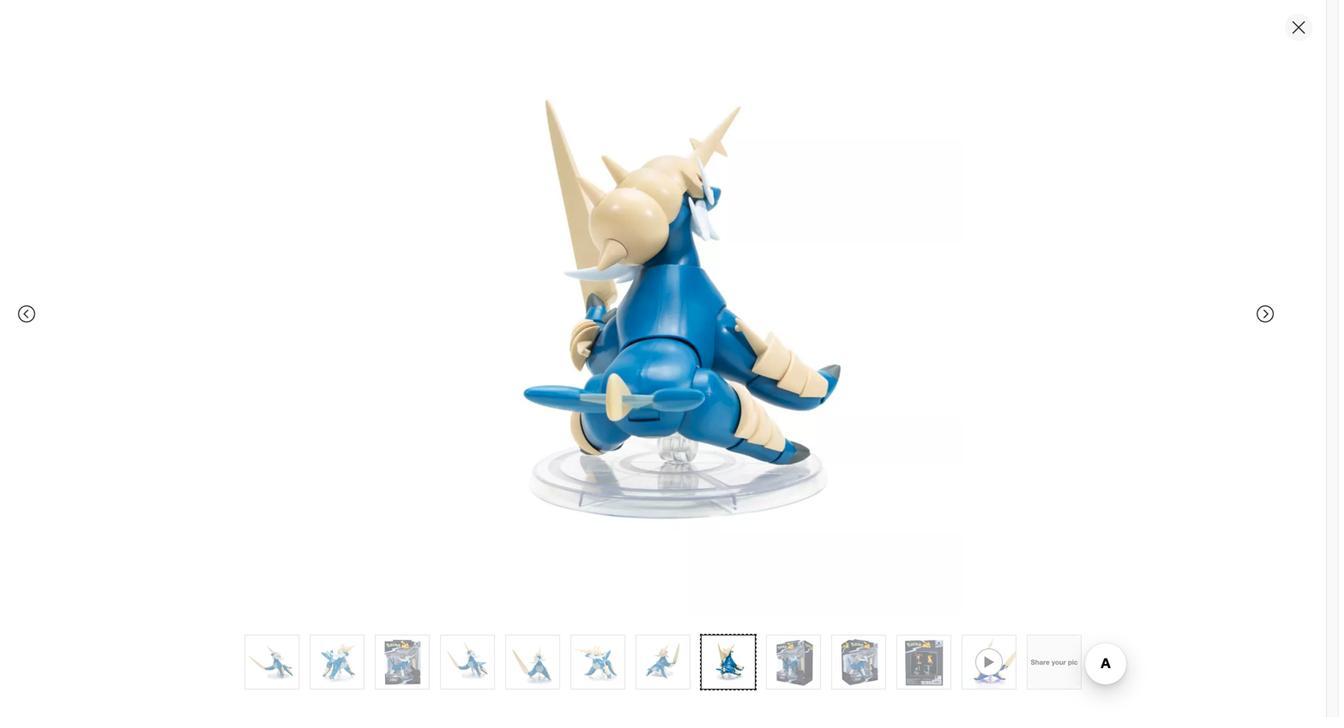 Task type: describe. For each thing, give the bounding box(es) containing it.
near
[[746, 380, 776, 397]]

stores
[[918, 449, 959, 466]]

pok&#233;mon select trainer series samurott action figure (target exclusive), 1 of 13 image
[[245, 636, 299, 689]]

your
[[1052, 658, 1067, 667]]

save
[[712, 211, 733, 223]]

stock
[[878, 449, 914, 466]]

pickup
[[695, 292, 740, 309]]

(target
[[684, 131, 749, 155]]

available
[[684, 380, 743, 397]]

share your pic button
[[1027, 635, 1082, 690]]

show
[[821, 449, 857, 466]]

$9.99
[[684, 182, 732, 206]]

jose
[[783, 353, 812, 370]]

pokémon
[[684, 106, 772, 130]]

oakridge
[[816, 353, 872, 370]]

pok&#233;mon select trainer series samurott action figure (target exclusive), 3 of 13 image
[[376, 636, 429, 689]]

ready
[[684, 400, 723, 416]]

you
[[780, 380, 803, 397]]

0 horizontal spatial pok&#233;mon select trainer series samurott action figure (target exclusive), 5 of 13 image
[[76, 588, 353, 718]]

pic
[[1069, 658, 1078, 667]]

available near you ready within 2 hours for pickup inside the store
[[684, 380, 976, 416]]

figure
[[1135, 106, 1194, 130]]

eligible for registries
[[718, 502, 843, 519]]

in-
[[861, 449, 878, 466]]

the
[[922, 400, 942, 416]]

inside
[[882, 400, 918, 416]]

2
[[767, 400, 775, 416]]

pickup not available
[[695, 292, 755, 325]]

series
[[911, 106, 970, 130]]

show in-stock stores button
[[684, 438, 1096, 476]]

at
[[740, 353, 751, 370]]

0 vertical spatial pok&#233;mon select trainer series samurott action figure (target exclusive), 8 of 13 image
[[363, 14, 964, 615]]

0 horizontal spatial for
[[766, 502, 783, 519]]

pokémon select trainer series samurott action figure (target exclusive)
[[684, 106, 1194, 155]]

pok&#233;mon select trainer series samurott action figure (target exclusive), 11 of 13 image
[[898, 636, 951, 689]]

store
[[945, 400, 976, 416]]

not inside pickup not available
[[695, 312, 712, 325]]



Task type: vqa. For each thing, say whether or not it's contained in the screenshot.
left $50
no



Task type: locate. For each thing, give the bounding box(es) containing it.
for inside available near you ready within 2 hours for pickup inside the store
[[817, 400, 833, 416]]

sold
[[710, 353, 736, 370]]

show in-stock stores
[[821, 449, 959, 466]]

online
[[779, 228, 811, 243]]

share
[[1031, 658, 1050, 667]]

purchased
[[719, 228, 776, 243]]

pok&#233;mon select trainer series samurott action figure (target exclusive), 10 of 13 image
[[833, 636, 886, 689]]

pok&#233;mon select trainer series samurott action figure (target exclusive), 6 of 13 image
[[366, 588, 643, 718], [572, 636, 625, 689]]

not down the pickup
[[695, 312, 712, 325]]

within
[[727, 400, 763, 416]]

sale
[[684, 209, 709, 224]]

1 horizontal spatial pok&#233;mon select trainer series samurott action figure (target exclusive), 5 of 13 image
[[506, 636, 560, 689]]

0 vertical spatial for
[[817, 400, 833, 416]]

exclusive)
[[754, 131, 848, 155]]

pok&#233;mon select trainer series samurott action figure (target exclusive), 2 of 13, play video image
[[76, 41, 643, 284]]

pok&#233;mon select trainer series samurott action figure (target exclusive), 7 of 13 image
[[637, 636, 690, 689]]

share your pic dialog
[[0, 0, 1340, 718]]

pok&#233;mon select trainer series samurott action figure (target exclusive), 8 of 13 image
[[363, 14, 964, 615], [702, 636, 755, 689]]

0 vertical spatial not
[[695, 312, 712, 325]]

play pok&#233;mon select trainer series samurott action figure (target exclusive), 12 of 13, play video image
[[963, 636, 1016, 689]]

when
[[684, 228, 715, 243]]

for right hours at the right bottom of the page
[[817, 400, 833, 416]]

pok&#233;mon select trainer series samurott action figure (target exclusive), 2 of 13 image
[[311, 636, 364, 689]]

1 horizontal spatial for
[[817, 400, 833, 416]]

not sold at san jose oakridge
[[684, 353, 872, 370]]

san jose oakridge button
[[755, 352, 872, 372]]

pok&#233;mon select trainer series samurott action figure (target exclusive), 5 of 13 image
[[76, 588, 353, 718], [506, 636, 560, 689]]

select
[[777, 106, 836, 130]]

pok&#233;mon select trainer series samurott action figure (target exclusive), 4 of 13 image
[[366, 298, 643, 574], [441, 636, 494, 689]]

registries
[[787, 502, 843, 519]]

samurott
[[976, 106, 1063, 130]]

trainer
[[841, 106, 906, 130]]

share your pic
[[1031, 658, 1078, 667]]

not left sold
[[684, 353, 706, 370]]

action
[[1069, 106, 1129, 130]]

1 vertical spatial not
[[684, 353, 706, 370]]

san
[[755, 353, 779, 370]]

pok&#233;mon select trainer series samurott action figure (target exclusive), 9 of 13 image
[[767, 636, 820, 689]]

$9.99 sale save when purchased online
[[684, 182, 811, 243]]

pickup
[[837, 400, 878, 416]]

available
[[715, 312, 755, 325]]

1 vertical spatial for
[[766, 502, 783, 519]]

hours
[[778, 400, 813, 416]]

1 vertical spatial pok&#233;mon select trainer series samurott action figure (target exclusive), 8 of 13 image
[[702, 636, 755, 689]]

not
[[695, 312, 712, 325], [684, 353, 706, 370]]

for
[[817, 400, 833, 416], [766, 502, 783, 519]]

0 vertical spatial pok&#233;mon select trainer series samurott action figure (target exclusive), 4 of 13 image
[[366, 298, 643, 574]]

eligible
[[718, 502, 762, 519]]

for right eligible
[[766, 502, 783, 519]]

1 vertical spatial pok&#233;mon select trainer series samurott action figure (target exclusive), 4 of 13 image
[[441, 636, 494, 689]]



